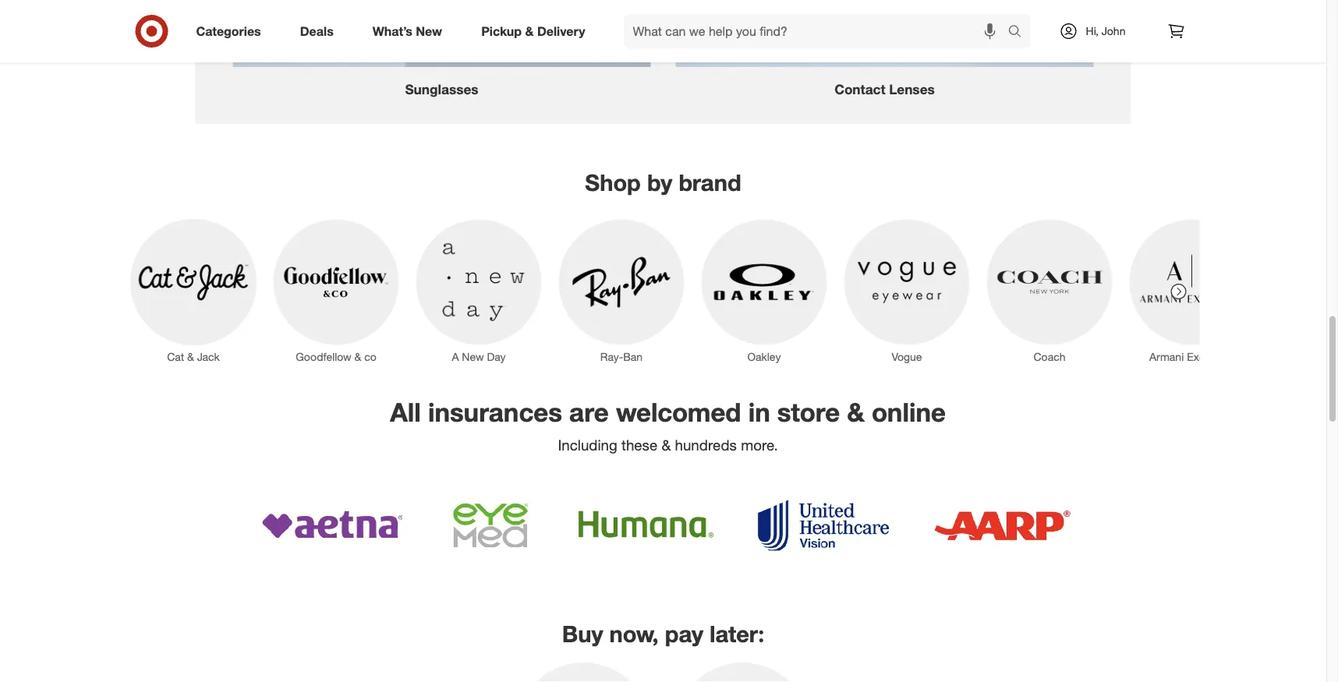 Task type: vqa. For each thing, say whether or not it's contained in the screenshot.
$10.00 inside the $10.00 Inset Tin Vetiver + Oakmoss Wood Wick Lidded Jar Candle Gold 6oz - Threshold™
no



Task type: locate. For each thing, give the bounding box(es) containing it.
new right a at the bottom of page
[[462, 350, 484, 363]]

a new day
[[452, 350, 506, 363]]

& right pickup at the left
[[525, 23, 534, 39]]

what's
[[373, 23, 413, 39]]

& for goodfellow
[[355, 350, 361, 363]]

categories link
[[183, 14, 281, 48]]

deals
[[300, 23, 334, 39]]

more.
[[741, 437, 778, 454]]

oakley
[[748, 350, 781, 363]]

brand
[[679, 169, 741, 196]]

& for cat
[[187, 350, 194, 363]]

1 vertical spatial new
[[462, 350, 484, 363]]

& for pickup
[[525, 23, 534, 39]]

&
[[525, 23, 534, 39], [187, 350, 194, 363], [355, 350, 361, 363], [847, 396, 865, 428], [662, 437, 671, 454]]

sunglasses link
[[220, 0, 663, 99]]

1 horizontal spatial new
[[462, 350, 484, 363]]

armani exchange image
[[1129, 219, 1256, 346]]

ray-ban
[[600, 350, 643, 363]]

new right what's at the left top of page
[[416, 23, 442, 39]]

store
[[778, 396, 840, 428]]

goodfellow & co link
[[273, 219, 400, 365]]

armani
[[1150, 350, 1184, 363]]

& inside goodfellow & co link
[[355, 350, 361, 363]]

& inside pickup & delivery link
[[525, 23, 534, 39]]

welcomed
[[616, 396, 741, 428]]

all
[[390, 396, 421, 428]]

sunglasses
[[405, 81, 479, 97]]

cat & jack link
[[130, 219, 257, 365]]

later:
[[710, 620, 765, 648]]

cat & jack image
[[130, 219, 257, 346]]

by
[[647, 169, 673, 196]]

armani exchange
[[1150, 350, 1235, 363]]

contact lenses link
[[663, 0, 1106, 99]]

new for what's
[[416, 23, 442, 39]]

0 horizontal spatial new
[[416, 23, 442, 39]]

new
[[416, 23, 442, 39], [462, 350, 484, 363]]

& left co at left
[[355, 350, 361, 363]]

goodfellow
[[296, 350, 352, 363]]

pickup & delivery
[[481, 23, 585, 39]]

& inside cat & jack link
[[187, 350, 194, 363]]

new for a
[[462, 350, 484, 363]]

categories
[[196, 23, 261, 39]]

ray-
[[600, 350, 623, 363]]

a new day image
[[415, 219, 542, 346]]

& right 'these'
[[662, 437, 671, 454]]

shop
[[585, 169, 641, 196]]

ray ban image
[[558, 219, 685, 346]]

0 vertical spatial new
[[416, 23, 442, 39]]

coach image
[[986, 219, 1113, 346]]

now,
[[610, 620, 659, 648]]

contact
[[835, 81, 886, 97]]

& right 'cat'
[[187, 350, 194, 363]]

hundreds
[[675, 437, 737, 454]]

john
[[1102, 24, 1126, 38]]

insurances
[[428, 396, 562, 428]]

cat & jack
[[167, 350, 220, 363]]



Task type: describe. For each thing, give the bounding box(es) containing it.
goodfellow & co
[[296, 350, 377, 363]]

what's new
[[373, 23, 442, 39]]

day
[[487, 350, 506, 363]]

are
[[569, 396, 609, 428]]

shop by brand
[[585, 169, 741, 196]]

oakley link
[[701, 219, 828, 365]]

online
[[872, 396, 946, 428]]

armani exchange link
[[1129, 219, 1256, 365]]

goodfellow & co image
[[273, 219, 400, 346]]

co
[[364, 350, 377, 363]]

delivery
[[537, 23, 585, 39]]

contact lenses
[[835, 81, 935, 97]]

& right store on the bottom of the page
[[847, 396, 865, 428]]

search
[[1001, 25, 1039, 40]]

ban
[[623, 350, 643, 363]]

buy now, pay later:
[[562, 620, 765, 648]]

including these & hundreds more.
[[558, 437, 778, 454]]

pay
[[665, 620, 703, 648]]

cat
[[167, 350, 184, 363]]

hi, john
[[1086, 24, 1126, 38]]

vogue
[[892, 350, 922, 363]]

ray-ban link
[[558, 219, 685, 365]]

deals link
[[287, 14, 353, 48]]

including
[[558, 437, 618, 454]]

lenses
[[889, 81, 935, 97]]

in
[[748, 396, 770, 428]]

exchange
[[1187, 350, 1235, 363]]

these
[[622, 437, 658, 454]]

vogue link
[[844, 219, 971, 365]]

all insurances are welcomed in store & online
[[390, 396, 946, 428]]

a
[[452, 350, 459, 363]]

buy
[[562, 620, 603, 648]]

search button
[[1001, 14, 1039, 51]]

pickup
[[481, 23, 522, 39]]

vogue image
[[844, 219, 971, 346]]

hi,
[[1086, 24, 1099, 38]]

jack
[[197, 350, 220, 363]]

a new day link
[[415, 219, 542, 365]]

oakley image
[[701, 219, 828, 346]]

coach link
[[986, 219, 1113, 365]]

What can we help you find? suggestions appear below search field
[[624, 14, 1012, 48]]

pickup & delivery link
[[468, 14, 605, 48]]

coach
[[1034, 350, 1066, 363]]

what's new link
[[359, 14, 462, 48]]



